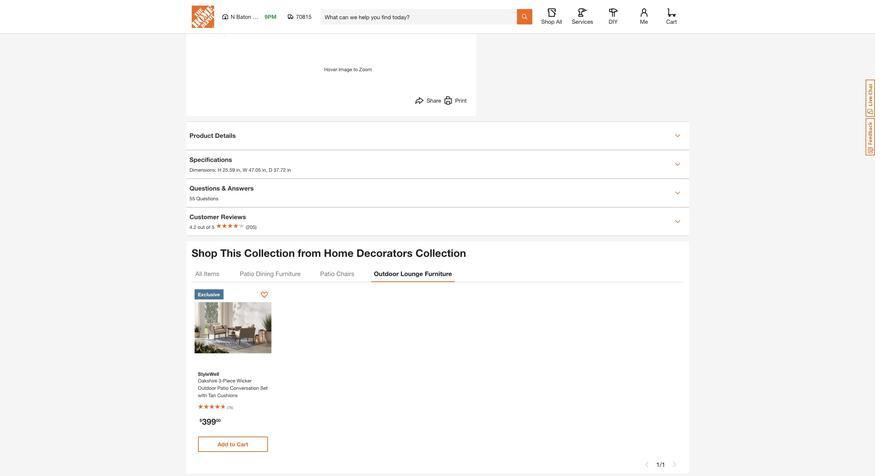 Task type: describe. For each thing, give the bounding box(es) containing it.
n
[[231, 13, 235, 20]]

w
[[243, 167, 247, 173]]

25.59
[[223, 167, 235, 173]]

all items
[[195, 270, 219, 278]]

shop for shop all
[[541, 18, 555, 25]]

4.2 out of 5
[[190, 224, 214, 230]]

patio for patio chairs
[[320, 270, 335, 278]]

visualtabs tab list
[[192, 266, 684, 282]]

rouge
[[253, 13, 269, 20]]

chairs
[[336, 270, 354, 278]]

9pm
[[265, 13, 277, 20]]

47.05
[[249, 167, 261, 173]]

the home depot logo image
[[192, 6, 214, 28]]

display image
[[261, 292, 268, 299]]

with
[[198, 393, 207, 399]]

1 in from the left
[[236, 167, 240, 173]]

hover image to zoom button
[[243, 0, 453, 73]]

services
[[572, 18, 593, 25]]

me
[[640, 18, 648, 25]]

specifications
[[190, 156, 232, 164]]

from
[[298, 247, 321, 259]]

piece
[[223, 378, 235, 384]]

h
[[218, 167, 221, 173]]

outdoor inside button
[[374, 270, 399, 278]]

oakshire
[[198, 378, 217, 384]]

( 78 )
[[227, 406, 233, 410]]

)
[[232, 406, 233, 410]]

product
[[190, 132, 213, 139]]

patio dining furniture
[[240, 270, 301, 278]]

What can we help you find today? search field
[[325, 9, 517, 24]]

questions & answers 55 questions
[[190, 184, 254, 202]]

lounge
[[401, 270, 423, 278]]

patio dining furniture button
[[237, 266, 303, 282]]

cushions
[[217, 393, 238, 399]]

items
[[204, 270, 219, 278]]

2 in from the left
[[262, 167, 266, 173]]

this
[[220, 247, 241, 259]]

2 , from the left
[[266, 167, 268, 173]]

d
[[269, 167, 272, 173]]

services button
[[571, 8, 594, 25]]

55
[[190, 196, 195, 202]]

specifications dimensions: h 25.59 in , w 47.05 in , d 37.72 in
[[190, 156, 291, 173]]

add to cart button
[[198, 437, 268, 452]]

outdoor lounge furniture button
[[371, 266, 455, 282]]

stylewell de19934a 19933 1d.4 image
[[194, 5, 225, 36]]

$
[[200, 418, 202, 423]]

furniture for outdoor lounge furniture
[[425, 270, 452, 278]]

shop all
[[541, 18, 562, 25]]

patio inside stylewell oakshire 3-piece wicker outdoor patio conversation set with tan cushions
[[217, 385, 229, 391]]

tan
[[208, 393, 216, 399]]

set
[[260, 385, 268, 391]]

shop all button
[[541, 8, 563, 25]]

share button
[[416, 96, 441, 106]]

2 caret image from the top
[[675, 162, 680, 167]]

n baton rouge
[[231, 13, 269, 20]]

diy button
[[602, 8, 625, 25]]

outdoor inside stylewell oakshire 3-piece wicker outdoor patio conversation set with tan cushions
[[198, 385, 216, 391]]

add to cart
[[218, 441, 248, 448]]

diy
[[609, 18, 618, 25]]

furniture for patio dining furniture
[[276, 270, 301, 278]]

outdoor lounge furniture
[[374, 270, 452, 278]]

all inside the shop all button
[[556, 18, 562, 25]]

399
[[202, 417, 216, 427]]

feedback link image
[[866, 118, 875, 156]]

decorators
[[357, 247, 413, 259]]

70815 button
[[288, 13, 312, 20]]

cart inside button
[[237, 441, 248, 448]]



Task type: locate. For each thing, give the bounding box(es) containing it.
caret image
[[675, 190, 680, 196], [675, 219, 680, 224]]

0 vertical spatial cart
[[666, 18, 677, 25]]

shop this collection from home decorators collection
[[192, 247, 466, 259]]

home
[[324, 247, 354, 259]]

furniture
[[276, 270, 301, 278], [425, 270, 452, 278]]

this is the first slide image
[[644, 462, 650, 468]]

answers
[[228, 184, 254, 192]]

shop inside button
[[541, 18, 555, 25]]

0 horizontal spatial all
[[195, 270, 202, 278]]

2 collection from the left
[[416, 247, 466, 259]]

1 caret image from the top
[[675, 133, 680, 139]]

customer reviews
[[190, 213, 246, 221]]

00
[[216, 418, 221, 423]]

caret image for customer reviews
[[675, 219, 680, 224]]

1 horizontal spatial collection
[[416, 247, 466, 259]]

reviews
[[221, 213, 246, 221]]

product details button
[[186, 122, 689, 150]]

2 caret image from the top
[[675, 219, 680, 224]]

1 vertical spatial questions
[[196, 196, 218, 202]]

shop up all items
[[192, 247, 217, 259]]

patio left chairs
[[320, 270, 335, 278]]

image
[[339, 66, 352, 72]]

details
[[215, 132, 236, 139]]

0 horizontal spatial ,
[[240, 167, 241, 173]]

patio chairs
[[320, 270, 354, 278]]

0 vertical spatial questions
[[190, 184, 220, 192]]

out
[[198, 224, 205, 230]]

collection
[[244, 247, 295, 259], [416, 247, 466, 259]]

0 vertical spatial caret image
[[675, 133, 680, 139]]

0 horizontal spatial to
[[230, 441, 235, 448]]

0 horizontal spatial furniture
[[276, 270, 301, 278]]

/
[[660, 461, 662, 469]]

in right 37.72 at the top left of the page
[[287, 167, 291, 173]]

1 , from the left
[[240, 167, 241, 173]]

0 horizontal spatial cart
[[237, 441, 248, 448]]

all items button
[[192, 266, 223, 282]]

0 horizontal spatial in
[[236, 167, 240, 173]]

patio inside button
[[240, 270, 254, 278]]

cart right me
[[666, 18, 677, 25]]

1 vertical spatial cart
[[237, 441, 248, 448]]

hover image to zoom
[[324, 66, 372, 72]]

0 vertical spatial shop
[[541, 18, 555, 25]]

5
[[212, 224, 214, 230]]

caret image for questions & answers
[[675, 190, 680, 196]]

,
[[240, 167, 241, 173], [266, 167, 268, 173]]

collection up visualtabs tab list
[[416, 247, 466, 259]]

cart right add
[[237, 441, 248, 448]]

print button
[[444, 96, 467, 106]]

1 horizontal spatial outdoor
[[374, 270, 399, 278]]

1 vertical spatial caret image
[[675, 219, 680, 224]]

add
[[218, 441, 228, 448]]

to right add
[[230, 441, 235, 448]]

2 horizontal spatial in
[[287, 167, 291, 173]]

wicker
[[237, 378, 252, 384]]

patio chairs button
[[317, 266, 357, 282]]

of
[[206, 224, 210, 230]]

dining
[[256, 270, 274, 278]]

1 horizontal spatial to
[[354, 66, 358, 72]]

in left d
[[262, 167, 266, 173]]

&
[[222, 184, 226, 192]]

1 horizontal spatial furniture
[[425, 270, 452, 278]]

print
[[455, 97, 467, 104]]

, left d
[[266, 167, 268, 173]]

1 / 1
[[656, 461, 665, 469]]

2 1 from the left
[[662, 461, 665, 469]]

baton
[[236, 13, 251, 20]]

1 vertical spatial to
[[230, 441, 235, 448]]

1 left this is the last slide icon
[[662, 461, 665, 469]]

patio left dining
[[240, 270, 254, 278]]

furniture inside button
[[425, 270, 452, 278]]

exclusive
[[198, 292, 220, 298]]

(205)
[[246, 224, 257, 230]]

customer
[[190, 213, 219, 221]]

1 horizontal spatial cart
[[666, 18, 677, 25]]

1 horizontal spatial 1
[[662, 461, 665, 469]]

outdoor down decorators
[[374, 270, 399, 278]]

questions up 55
[[190, 184, 220, 192]]

cart
[[666, 18, 677, 25], [237, 441, 248, 448]]

oakshire 3-piece wicker outdoor patio conversation set with tan cushions image
[[194, 290, 271, 367]]

live chat image
[[866, 80, 875, 117]]

outdoor down oakshire
[[198, 385, 216, 391]]

1 furniture from the left
[[276, 270, 301, 278]]

stylewell
[[198, 371, 219, 377]]

1 horizontal spatial patio
[[240, 270, 254, 278]]

3 in from the left
[[287, 167, 291, 173]]

zoom
[[359, 66, 372, 72]]

patio inside button
[[320, 270, 335, 278]]

78
[[228, 406, 232, 410]]

1 vertical spatial caret image
[[675, 162, 680, 167]]

2 furniture from the left
[[425, 270, 452, 278]]

37.72
[[274, 167, 286, 173]]

share
[[427, 97, 441, 104]]

in left w in the top left of the page
[[236, 167, 240, 173]]

all inside button
[[195, 270, 202, 278]]

, left w in the top left of the page
[[240, 167, 241, 173]]

$ 399 00
[[200, 417, 221, 427]]

all left the items
[[195, 270, 202, 278]]

0 horizontal spatial collection
[[244, 247, 295, 259]]

all left services
[[556, 18, 562, 25]]

1 horizontal spatial all
[[556, 18, 562, 25]]

questions
[[190, 184, 220, 192], [196, 196, 218, 202]]

0 horizontal spatial patio
[[217, 385, 229, 391]]

patio down 3-
[[217, 385, 229, 391]]

0 horizontal spatial outdoor
[[198, 385, 216, 391]]

0 vertical spatial outdoor
[[374, 270, 399, 278]]

me button
[[633, 8, 655, 25]]

4.2
[[190, 224, 196, 230]]

to left zoom
[[354, 66, 358, 72]]

0 vertical spatial to
[[354, 66, 358, 72]]

product details
[[190, 132, 236, 139]]

1 caret image from the top
[[675, 190, 680, 196]]

questions right 55
[[196, 196, 218, 202]]

this is the last slide image
[[672, 462, 677, 468]]

1 horizontal spatial ,
[[266, 167, 268, 173]]

3-
[[219, 378, 223, 384]]

0 vertical spatial all
[[556, 18, 562, 25]]

shop
[[541, 18, 555, 25], [192, 247, 217, 259]]

70815
[[296, 13, 312, 20]]

dimensions:
[[190, 167, 216, 173]]

1
[[656, 461, 660, 469], [662, 461, 665, 469]]

1 collection from the left
[[244, 247, 295, 259]]

0 vertical spatial caret image
[[675, 190, 680, 196]]

shop for shop this collection from home decorators collection
[[192, 247, 217, 259]]

shop left services
[[541, 18, 555, 25]]

caret image inside product details button
[[675, 133, 680, 139]]

0 horizontal spatial 1
[[656, 461, 660, 469]]

all
[[556, 18, 562, 25], [195, 270, 202, 278]]

1 vertical spatial outdoor
[[198, 385, 216, 391]]

to
[[354, 66, 358, 72], [230, 441, 235, 448]]

caret image
[[675, 133, 680, 139], [675, 162, 680, 167]]

0 horizontal spatial shop
[[192, 247, 217, 259]]

stylewell oakshire 3-piece wicker outdoor patio conversation set with tan cushions
[[198, 371, 268, 399]]

1 1 from the left
[[656, 461, 660, 469]]

2 horizontal spatial patio
[[320, 270, 335, 278]]

furniture right lounge
[[425, 270, 452, 278]]

(
[[227, 406, 228, 410]]

patio for patio dining furniture
[[240, 270, 254, 278]]

furniture inside button
[[276, 270, 301, 278]]

conversation
[[230, 385, 259, 391]]

furniture right dining
[[276, 270, 301, 278]]

1 vertical spatial shop
[[192, 247, 217, 259]]

1 horizontal spatial in
[[262, 167, 266, 173]]

1 right this is the first slide icon
[[656, 461, 660, 469]]

1 vertical spatial all
[[195, 270, 202, 278]]

outdoor
[[374, 270, 399, 278], [198, 385, 216, 391]]

collection up patio dining furniture
[[244, 247, 295, 259]]

patio
[[240, 270, 254, 278], [320, 270, 335, 278], [217, 385, 229, 391]]

1 horizontal spatial shop
[[541, 18, 555, 25]]

hover
[[324, 66, 337, 72]]

cart link
[[664, 8, 679, 25]]



Task type: vqa. For each thing, say whether or not it's contained in the screenshot.
UV
no



